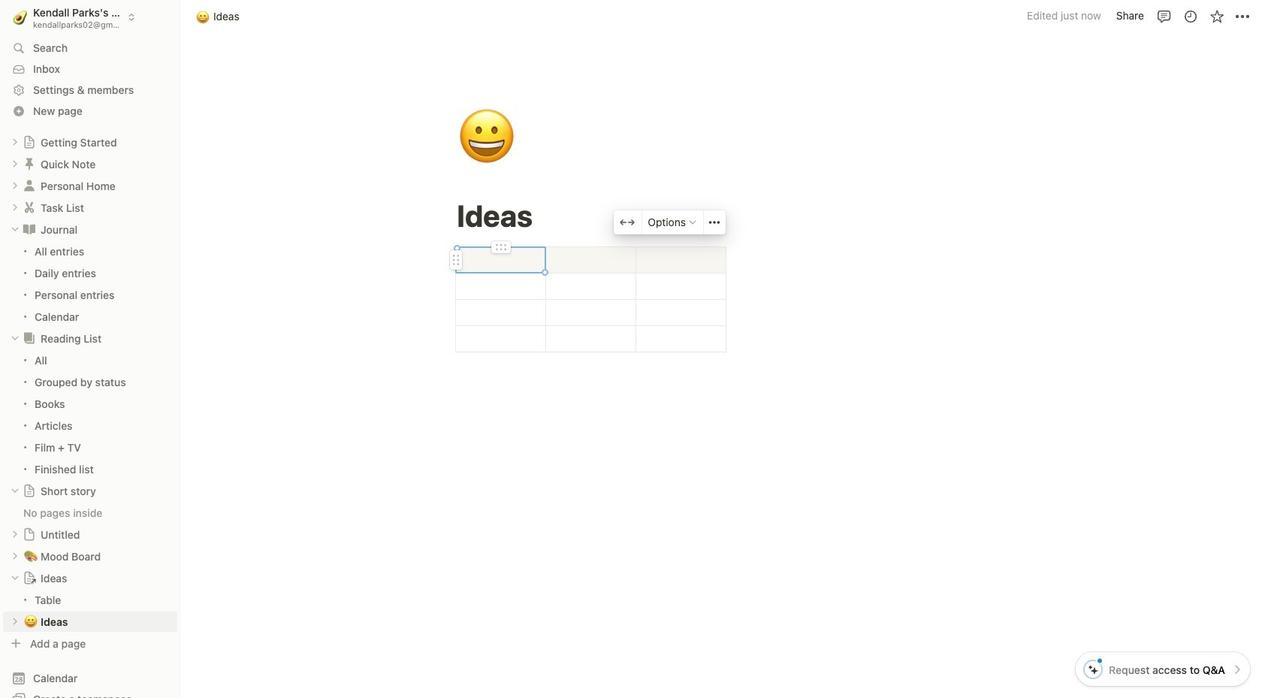 Task type: locate. For each thing, give the bounding box(es) containing it.
2 group from the top
[[0, 349, 180, 480]]

1 vertical spatial close image
[[11, 334, 20, 343]]

😀 image
[[196, 8, 210, 25], [24, 613, 38, 630]]

0 vertical spatial open image
[[11, 138, 20, 147]]

2 vertical spatial open image
[[11, 552, 20, 561]]

0 vertical spatial close image
[[11, 487, 20, 496]]

open image
[[11, 160, 20, 169], [11, 203, 20, 212], [11, 530, 20, 539], [11, 617, 20, 626]]

1 vertical spatial open image
[[11, 181, 20, 190]]

1 vertical spatial group
[[0, 349, 180, 480]]

😀 image
[[458, 99, 516, 176]]

group
[[0, 240, 180, 328], [0, 349, 180, 480]]

1 horizontal spatial 😀 image
[[196, 8, 210, 25]]

close image
[[11, 225, 20, 234], [11, 334, 20, 343]]

close image
[[11, 487, 20, 496], [11, 574, 20, 583]]

1 group from the top
[[0, 240, 180, 328]]

favorite image
[[1210, 9, 1225, 24]]

🎨 image
[[24, 547, 38, 565]]

group for 2nd close icon from the top of the page
[[0, 349, 180, 480]]

1 vertical spatial close image
[[11, 574, 20, 583]]

open image
[[11, 138, 20, 147], [11, 181, 20, 190], [11, 552, 20, 561]]

0 vertical spatial group
[[0, 240, 180, 328]]

0 horizontal spatial 😀 image
[[24, 613, 38, 630]]

2 close image from the top
[[11, 574, 20, 583]]

🥑 image
[[13, 8, 27, 27]]

0 vertical spatial close image
[[11, 225, 20, 234]]

change page icon image
[[23, 135, 36, 149], [22, 157, 37, 172], [22, 178, 37, 193], [22, 200, 37, 215], [22, 222, 37, 237], [22, 331, 37, 346], [23, 484, 36, 498], [23, 528, 36, 541], [23, 571, 36, 585]]

1 vertical spatial 😀 image
[[24, 613, 38, 630]]



Task type: describe. For each thing, give the bounding box(es) containing it.
2 open image from the top
[[11, 203, 20, 212]]

comments image
[[1157, 9, 1172, 24]]

1 open image from the top
[[11, 160, 20, 169]]

1 open image from the top
[[11, 138, 20, 147]]

2 open image from the top
[[11, 181, 20, 190]]

0 vertical spatial 😀 image
[[196, 8, 210, 25]]

group for second close icon from the bottom of the page
[[0, 240, 180, 328]]

2 close image from the top
[[11, 334, 20, 343]]

1 close image from the top
[[11, 487, 20, 496]]

updates image
[[1184, 9, 1199, 24]]

1 close image from the top
[[11, 225, 20, 234]]

3 open image from the top
[[11, 552, 20, 561]]

3 open image from the top
[[11, 530, 20, 539]]

4 open image from the top
[[11, 617, 20, 626]]



Task type: vqa. For each thing, say whether or not it's contained in the screenshot.
👋 icon
no



